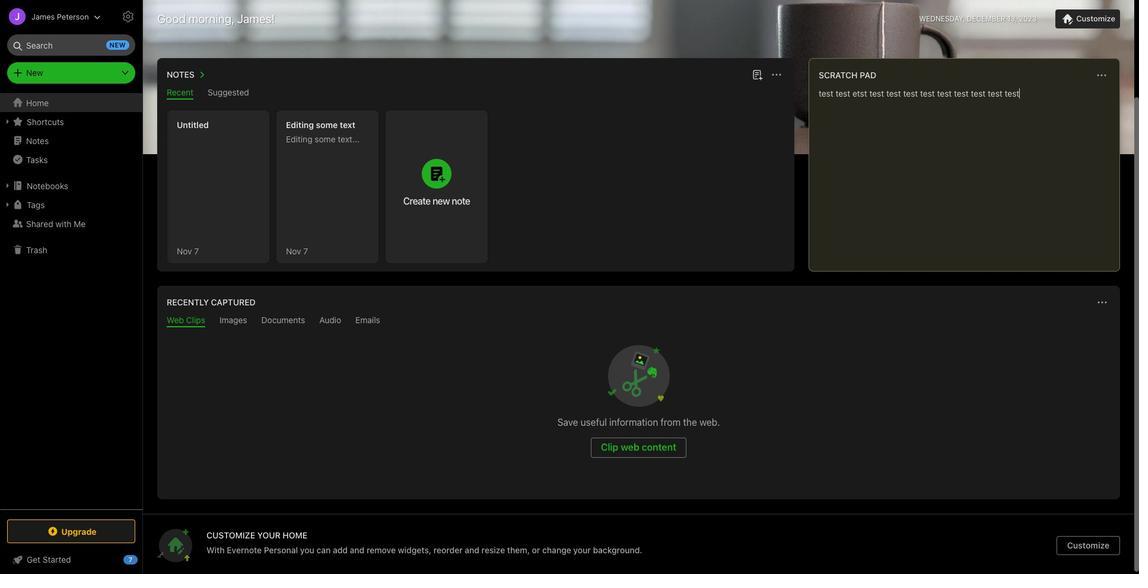 Task type: describe. For each thing, give the bounding box(es) containing it.
clips
[[186, 315, 205, 325]]

web
[[621, 442, 640, 453]]

scratch pad
[[819, 70, 877, 80]]

can
[[317, 545, 331, 555]]

suggested
[[208, 87, 249, 97]]

resize
[[482, 545, 505, 555]]

content
[[642, 442, 677, 453]]

scratch pad button
[[817, 68, 877, 82]]

personal
[[264, 545, 298, 555]]

expand notebooks image
[[3, 181, 12, 190]]

tasks button
[[0, 150, 142, 169]]

2 horizontal spatial 7
[[303, 246, 308, 256]]

images
[[220, 315, 247, 325]]

0 vertical spatial customize button
[[1056, 9, 1120, 28]]

text...
[[338, 134, 360, 144]]

tab list for recently captured
[[160, 315, 1118, 328]]

notebooks
[[27, 181, 68, 191]]

upgrade
[[61, 527, 97, 537]]

tasks
[[26, 155, 48, 165]]

13,
[[1008, 14, 1017, 23]]

images tab
[[220, 315, 247, 328]]

with
[[55, 219, 72, 229]]

tree containing home
[[0, 93, 142, 509]]

Search text field
[[15, 34, 127, 56]]

widgets,
[[398, 545, 431, 555]]

clip
[[601, 442, 619, 453]]

trash link
[[0, 240, 142, 259]]

more actions image for recently captured
[[1095, 296, 1110, 310]]

web clips tab panel
[[157, 328, 1120, 500]]

settings image
[[121, 9, 135, 24]]

audio tab
[[319, 315, 341, 328]]

emails tab
[[356, 315, 380, 328]]

shortcuts
[[27, 117, 64, 127]]

emails
[[356, 315, 380, 325]]

useful
[[581, 417, 607, 428]]

text
[[340, 120, 355, 130]]

change
[[542, 545, 571, 555]]

click to collapse image
[[138, 552, 147, 567]]

james peterson
[[31, 12, 89, 21]]

recently captured button
[[164, 296, 256, 310]]

2023
[[1019, 14, 1037, 23]]

from
[[661, 417, 681, 428]]

james
[[31, 12, 55, 21]]

wednesday,
[[919, 14, 965, 23]]

notebooks link
[[0, 176, 142, 195]]

captured
[[211, 297, 256, 307]]

2 and from the left
[[465, 545, 479, 555]]

me
[[74, 219, 86, 229]]

1 horizontal spatial 7
[[194, 246, 199, 256]]

notes link
[[0, 131, 142, 150]]

customize
[[207, 531, 255, 541]]

customize your home with evernote personal you can add and remove widgets, reorder and resize them, or change your background.
[[207, 531, 642, 555]]

0 vertical spatial some
[[316, 120, 338, 130]]

more actions image
[[770, 68, 784, 82]]

your
[[573, 545, 591, 555]]

editing some text editing some text...
[[286, 120, 360, 144]]

7 inside help and learning task checklist field
[[129, 556, 132, 564]]

good morning, james!
[[157, 12, 275, 26]]

shared
[[26, 219, 53, 229]]

evernote
[[227, 545, 262, 555]]

tags button
[[0, 195, 142, 214]]

documents
[[261, 315, 305, 325]]

shared with me link
[[0, 214, 142, 233]]

clip web content
[[601, 442, 677, 453]]

create new note button
[[386, 110, 488, 263]]

web clips
[[167, 315, 205, 325]]

web clips tab
[[167, 315, 205, 328]]

tags
[[27, 200, 45, 210]]

documents tab
[[261, 315, 305, 328]]

recent tab
[[167, 87, 194, 100]]

december
[[967, 14, 1006, 23]]

scratch
[[819, 70, 858, 80]]

create
[[403, 196, 431, 207]]

1 vertical spatial customize button
[[1057, 536, 1120, 555]]

Help and Learning task checklist field
[[0, 551, 142, 570]]

get started
[[27, 555, 71, 565]]



Task type: vqa. For each thing, say whether or not it's contained in the screenshot.
Clip web content Button
yes



Task type: locate. For each thing, give the bounding box(es) containing it.
0 horizontal spatial nov
[[177, 246, 192, 256]]

More actions field
[[768, 66, 785, 83], [1094, 67, 1110, 84], [1094, 294, 1111, 311]]

7
[[194, 246, 199, 256], [303, 246, 308, 256], [129, 556, 132, 564]]

1 horizontal spatial new
[[433, 196, 450, 207]]

you
[[300, 545, 314, 555]]

james!
[[237, 12, 275, 26]]

good
[[157, 12, 186, 26]]

your
[[257, 531, 281, 541]]

recently captured
[[167, 297, 256, 307]]

upgrade button
[[7, 520, 135, 544]]

editing
[[286, 120, 314, 130], [286, 134, 312, 144]]

recently
[[167, 297, 209, 307]]

more actions field for scratch pad
[[1094, 67, 1110, 84]]

information
[[609, 417, 658, 428]]

web.
[[700, 417, 720, 428]]

tab list containing web clips
[[160, 315, 1118, 328]]

create new note
[[403, 196, 470, 207]]

new search field
[[15, 34, 129, 56]]

remove
[[367, 545, 396, 555]]

new button
[[7, 62, 135, 84]]

1 horizontal spatial and
[[465, 545, 479, 555]]

pad
[[860, 70, 877, 80]]

trash
[[26, 245, 47, 255]]

new inside search box
[[110, 41, 126, 49]]

1 nov 7 from the left
[[177, 246, 199, 256]]

notes button
[[164, 68, 209, 82]]

tab list
[[160, 87, 792, 100], [160, 315, 1118, 328]]

new down settings icon on the top of the page
[[110, 41, 126, 49]]

some left text...
[[315, 134, 336, 144]]

with
[[207, 545, 225, 555]]

and
[[350, 545, 365, 555], [465, 545, 479, 555]]

1 vertical spatial editing
[[286, 134, 312, 144]]

1 nov from the left
[[177, 246, 192, 256]]

0 vertical spatial new
[[110, 41, 126, 49]]

them,
[[507, 545, 530, 555]]

some left text
[[316, 120, 338, 130]]

Start writing… text field
[[819, 88, 1119, 262]]

notes up recent
[[167, 69, 195, 80]]

tree
[[0, 93, 142, 509]]

1 horizontal spatial notes
[[167, 69, 195, 80]]

editing left text
[[286, 120, 314, 130]]

shared with me
[[26, 219, 86, 229]]

customize
[[1077, 14, 1116, 23], [1067, 541, 1110, 551]]

tab list for notes
[[160, 87, 792, 100]]

new
[[26, 68, 43, 78]]

1 vertical spatial some
[[315, 134, 336, 144]]

0 vertical spatial editing
[[286, 120, 314, 130]]

recent
[[167, 87, 194, 97]]

0 vertical spatial more actions image
[[1095, 68, 1109, 82]]

1 editing from the top
[[286, 120, 314, 130]]

1 horizontal spatial nov
[[286, 246, 301, 256]]

notes up tasks
[[26, 136, 49, 146]]

tab list containing recent
[[160, 87, 792, 100]]

1 vertical spatial more actions image
[[1095, 296, 1110, 310]]

1 and from the left
[[350, 545, 365, 555]]

1 vertical spatial tab list
[[160, 315, 1118, 328]]

or
[[532, 545, 540, 555]]

2 editing from the top
[[286, 134, 312, 144]]

2 nov from the left
[[286, 246, 301, 256]]

Account field
[[0, 5, 101, 28]]

web
[[167, 315, 184, 325]]

wednesday, december 13, 2023
[[919, 14, 1037, 23]]

add
[[333, 545, 348, 555]]

2 tab list from the top
[[160, 315, 1118, 328]]

notes
[[167, 69, 195, 80], [26, 136, 49, 146]]

recent tab panel
[[157, 100, 795, 272]]

audio
[[319, 315, 341, 325]]

new inside button
[[433, 196, 450, 207]]

clip web content button
[[591, 438, 687, 458]]

0 horizontal spatial new
[[110, 41, 126, 49]]

1 horizontal spatial nov 7
[[286, 246, 308, 256]]

untitled
[[177, 120, 209, 130]]

more actions image
[[1095, 68, 1109, 82], [1095, 296, 1110, 310]]

0 horizontal spatial notes
[[26, 136, 49, 146]]

1 vertical spatial customize
[[1067, 541, 1110, 551]]

expand tags image
[[3, 200, 12, 209]]

the
[[683, 417, 697, 428]]

home
[[283, 531, 307, 541]]

customize button
[[1056, 9, 1120, 28], [1057, 536, 1120, 555]]

and left resize
[[465, 545, 479, 555]]

some
[[316, 120, 338, 130], [315, 134, 336, 144]]

peterson
[[57, 12, 89, 21]]

new
[[110, 41, 126, 49], [433, 196, 450, 207]]

0 horizontal spatial nov 7
[[177, 246, 199, 256]]

more actions image for scratch pad
[[1095, 68, 1109, 82]]

note
[[452, 196, 470, 207]]

1 vertical spatial notes
[[26, 136, 49, 146]]

0 vertical spatial notes
[[167, 69, 195, 80]]

0 horizontal spatial 7
[[129, 556, 132, 564]]

get
[[27, 555, 40, 565]]

editing left text...
[[286, 134, 312, 144]]

home
[[26, 98, 49, 108]]

home link
[[0, 93, 142, 112]]

nov
[[177, 246, 192, 256], [286, 246, 301, 256]]

shortcuts button
[[0, 112, 142, 131]]

and right add
[[350, 545, 365, 555]]

2 nov 7 from the left
[[286, 246, 308, 256]]

notes inside 'button'
[[167, 69, 195, 80]]

0 horizontal spatial and
[[350, 545, 365, 555]]

0 vertical spatial customize
[[1077, 14, 1116, 23]]

background.
[[593, 545, 642, 555]]

save useful information from the web.
[[558, 417, 720, 428]]

more actions field for recently captured
[[1094, 294, 1111, 311]]

started
[[43, 555, 71, 565]]

0 vertical spatial tab list
[[160, 87, 792, 100]]

suggested tab
[[208, 87, 249, 100]]

1 tab list from the top
[[160, 87, 792, 100]]

new left note
[[433, 196, 450, 207]]

morning,
[[189, 12, 234, 26]]

save
[[558, 417, 578, 428]]

reorder
[[434, 545, 463, 555]]

nov 7
[[177, 246, 199, 256], [286, 246, 308, 256]]

1 vertical spatial new
[[433, 196, 450, 207]]



